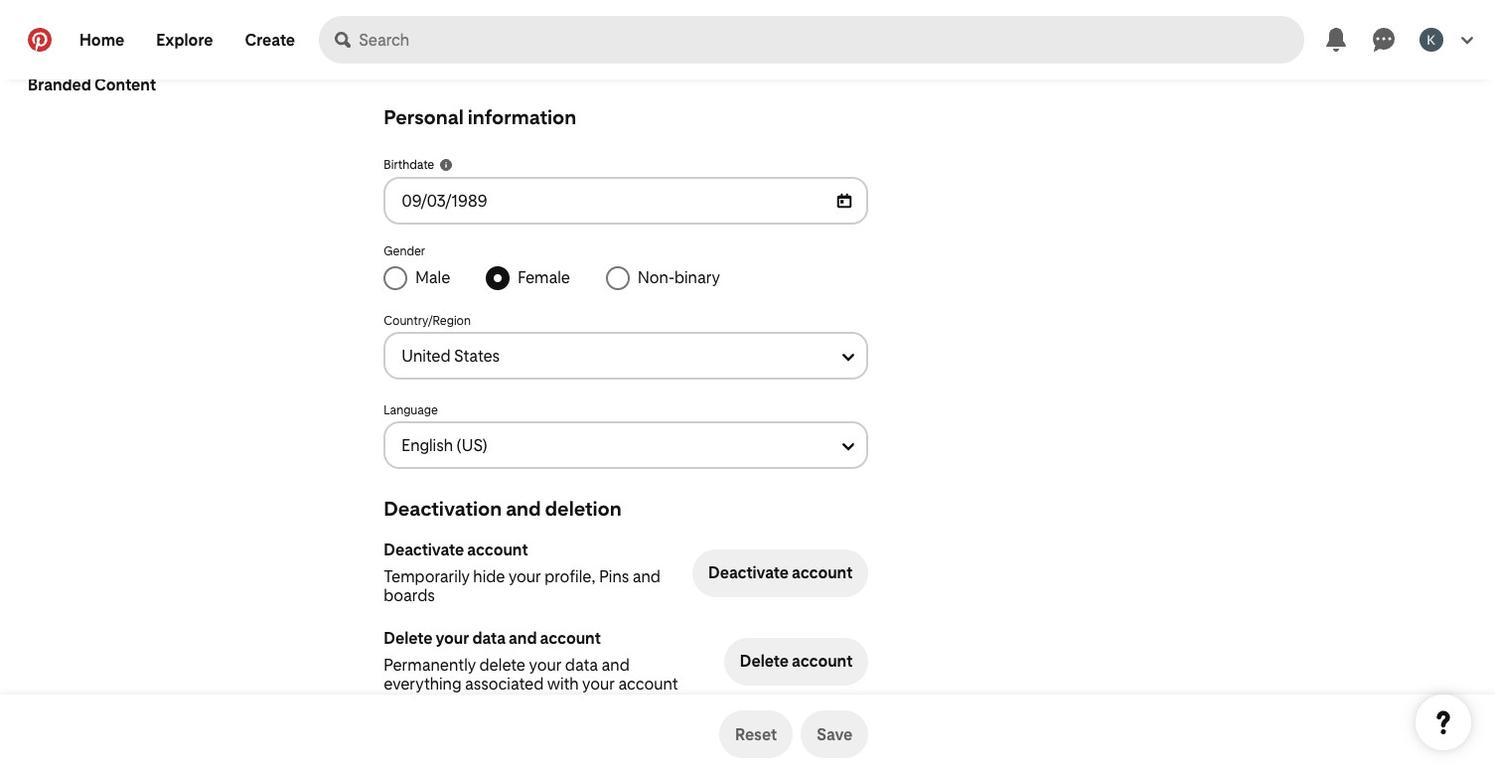 Task type: describe. For each thing, give the bounding box(es) containing it.
deactivation
[[384, 497, 502, 521]]

home link
[[64, 16, 140, 64]]

account up save button at the bottom of the page
[[792, 652, 853, 671]]

save
[[817, 725, 853, 744]]

your right delete
[[529, 656, 562, 675]]

deactivate account temporarily hide your profile, pins and boards
[[384, 541, 661, 605]]

search icon image
[[335, 32, 351, 48]]

personal information
[[384, 105, 577, 129]]

pins
[[600, 568, 629, 586]]

reset
[[736, 725, 777, 744]]

analytics
[[584, 40, 648, 59]]

delete your data and account permanently delete your data and everything associated with your account
[[384, 629, 678, 694]]

non-binary
[[638, 268, 721, 287]]

list containing security
[[20, 0, 219, 110]]

branded content
[[28, 76, 156, 94]]

deactivation and deletion
[[384, 497, 622, 521]]

create link
[[229, 16, 311, 64]]

tools
[[456, 40, 492, 59]]

account inside with a business account you'll have access to tools like ads and analytics to grow your business on pinterest.
[[502, 21, 562, 40]]

have
[[606, 21, 641, 40]]

profile,
[[545, 568, 596, 586]]

associated
[[465, 675, 544, 694]]

with
[[547, 675, 579, 694]]

pinterest.
[[550, 59, 619, 78]]

and inside with a business account you'll have access to tools like ads and analytics to grow your business on pinterest.
[[552, 40, 580, 59]]

1 vertical spatial data
[[565, 656, 598, 675]]

and inside the deactivate account temporarily hide your profile, pins and boards
[[633, 568, 661, 586]]

on
[[528, 59, 547, 78]]

security link
[[20, 25, 98, 60]]

save button
[[801, 711, 869, 758]]

gender
[[384, 245, 426, 258]]

kendall parks image
[[1420, 28, 1444, 52]]

delete
[[480, 656, 526, 675]]

branded
[[28, 76, 91, 94]]

delete account
[[740, 652, 853, 671]]

ads
[[523, 40, 549, 59]]

like
[[495, 40, 519, 59]]

delete for delete your data and account permanently delete your data and everything associated with your account
[[384, 629, 433, 648]]

male
[[416, 268, 451, 287]]

grow
[[384, 59, 421, 78]]

deactivate account
[[709, 564, 853, 582]]

everything
[[384, 675, 462, 694]]

delete account button
[[724, 638, 869, 685]]

0 vertical spatial business
[[435, 21, 498, 40]]

with
[[384, 21, 419, 40]]

deactivate for deactivate account
[[709, 564, 789, 582]]



Task type: locate. For each thing, give the bounding box(es) containing it.
1 horizontal spatial deactivate
[[709, 564, 789, 582]]

0 vertical spatial delete
[[384, 629, 433, 648]]

birthdate
[[384, 158, 435, 172]]

access
[[384, 40, 434, 59]]

account inside the deactivate account temporarily hide your profile, pins and boards
[[467, 541, 528, 560]]

non-
[[638, 268, 675, 287]]

your inside the deactivate account temporarily hide your profile, pins and boards
[[509, 568, 541, 586]]

business right a
[[435, 21, 498, 40]]

personal
[[384, 105, 464, 129]]

1 vertical spatial delete
[[740, 652, 789, 671]]

home
[[80, 30, 125, 49]]

your right with
[[583, 675, 615, 694]]

your up permanently
[[436, 629, 469, 648]]

deactivate account button
[[693, 549, 869, 597]]

delete inside "delete your data and account permanently delete your data and everything associated with your account"
[[384, 629, 433, 648]]

0 vertical spatial deactivate
[[384, 541, 464, 560]]

list
[[20, 0, 219, 110]]

and right pins
[[633, 568, 661, 586]]

account up hide
[[467, 541, 528, 560]]

your right hide
[[509, 568, 541, 586]]

explore link
[[140, 16, 229, 64]]

business
[[435, 21, 498, 40], [461, 59, 524, 78]]

account up "on" on the top
[[502, 21, 562, 40]]

1 vertical spatial business
[[461, 59, 524, 78]]

0 horizontal spatial deactivate
[[384, 541, 464, 560]]

deletion
[[545, 497, 622, 521]]

to
[[437, 40, 453, 59], [652, 40, 667, 59]]

branded content link
[[20, 68, 164, 102]]

deactivate inside button
[[709, 564, 789, 582]]

language
[[384, 404, 438, 417]]

data right delete
[[565, 656, 598, 675]]

and
[[552, 40, 580, 59], [506, 497, 541, 521], [633, 568, 661, 586], [509, 629, 537, 648], [602, 656, 630, 675]]

security
[[28, 33, 90, 52]]

0 horizontal spatial data
[[473, 629, 506, 648]]

to right a
[[437, 40, 453, 59]]

data up delete
[[473, 629, 506, 648]]

and right with
[[602, 656, 630, 675]]

and right the ads
[[552, 40, 580, 59]]

business left "on" on the top
[[461, 59, 524, 78]]

with a business account you'll have access to tools like ads and analytics to grow your business on pinterest.
[[384, 21, 667, 78]]

0 vertical spatial data
[[473, 629, 506, 648]]

deactivate inside the deactivate account temporarily hide your profile, pins and boards
[[384, 541, 464, 560]]

delete for delete account
[[740, 652, 789, 671]]

country/region
[[384, 314, 471, 328]]

account
[[502, 21, 562, 40], [467, 541, 528, 560], [792, 564, 853, 582], [540, 629, 601, 648], [792, 652, 853, 671], [619, 675, 678, 694]]

a
[[423, 21, 432, 40]]

content
[[94, 76, 156, 94]]

1 horizontal spatial delete
[[740, 652, 789, 671]]

female
[[518, 268, 571, 287]]

account right with
[[619, 675, 678, 694]]

Birthdate text field
[[384, 177, 869, 225]]

your
[[425, 59, 458, 78], [509, 568, 541, 586], [436, 629, 469, 648], [529, 656, 562, 675], [583, 675, 615, 694]]

your inside with a business account you'll have access to tools like ads and analytics to grow your business on pinterest.
[[425, 59, 458, 78]]

deactivate for deactivate account temporarily hide your profile, pins and boards
[[384, 541, 464, 560]]

permanently
[[384, 656, 476, 675]]

to right have
[[652, 40, 667, 59]]

data
[[473, 629, 506, 648], [565, 656, 598, 675]]

1 horizontal spatial to
[[652, 40, 667, 59]]

delete up permanently
[[384, 629, 433, 648]]

reset button
[[720, 711, 793, 758]]

and up delete
[[509, 629, 537, 648]]

your right grow
[[425, 59, 458, 78]]

1 horizontal spatial data
[[565, 656, 598, 675]]

explore
[[156, 30, 213, 49]]

Search text field
[[359, 16, 1305, 64]]

create
[[245, 30, 295, 49]]

1 vertical spatial deactivate
[[709, 564, 789, 582]]

0 horizontal spatial to
[[437, 40, 453, 59]]

boards
[[384, 586, 435, 605]]

you'll
[[565, 21, 603, 40]]

account up with
[[540, 629, 601, 648]]

deactivate
[[384, 541, 464, 560], [709, 564, 789, 582]]

delete up reset button
[[740, 652, 789, 671]]

information
[[468, 105, 577, 129]]

temporarily
[[384, 568, 470, 586]]

delete
[[384, 629, 433, 648], [740, 652, 789, 671]]

delete inside button
[[740, 652, 789, 671]]

and left the deletion
[[506, 497, 541, 521]]

hide
[[473, 568, 505, 586]]

2 to from the left
[[652, 40, 667, 59]]

account up delete account button
[[792, 564, 853, 582]]

0 horizontal spatial delete
[[384, 629, 433, 648]]

1 to from the left
[[437, 40, 453, 59]]

binary
[[675, 268, 721, 287]]



Task type: vqa. For each thing, say whether or not it's contained in the screenshot.
Add a detailed description Field
no



